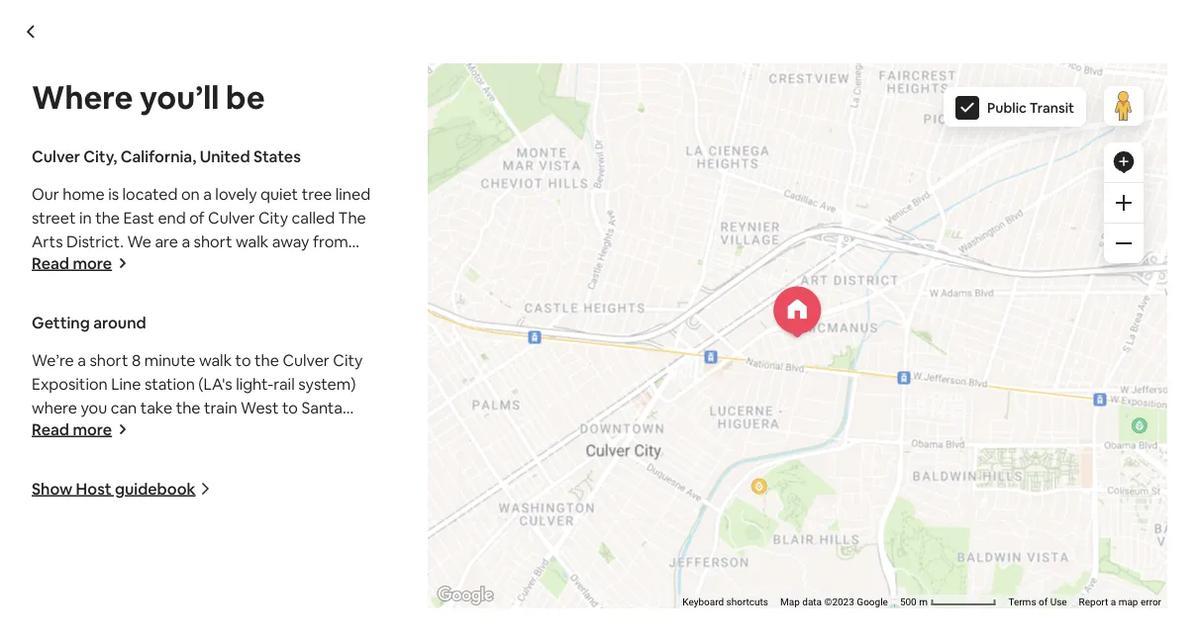 Task type: describe. For each thing, give the bounding box(es) containing it.
shopping
[[313, 255, 381, 275]]

and down (natural
[[319, 516, 347, 537]]

the up light- at the bottom left
[[255, 350, 279, 370]]

science
[[32, 540, 89, 561]]

culver up 244 reviews button
[[79, 101, 158, 134]]

1 museum, from the left
[[88, 516, 153, 537]]

liquor
[[279, 279, 320, 299]]

and up programs
[[146, 564, 174, 584]]

where down old
[[285, 564, 331, 584]]

0 vertical spatial exposition
[[32, 374, 108, 394]]

and down ocean.
[[32, 493, 59, 513]]

many up angeles.
[[349, 374, 389, 394]]

city up 244 reviews button
[[163, 101, 213, 134]]

minute up history
[[32, 493, 83, 513]]

to down we're
[[66, 374, 82, 394]]

2 museum, from the left
[[286, 516, 352, 537]]

0 vertical spatial monica
[[303, 350, 356, 370]]

2 horizontal spatial west
[[331, 398, 369, 418]]

campus
[[336, 469, 393, 489]]

0 vertical spatial complex
[[219, 564, 282, 584]]

walk.
[[211, 326, 248, 347]]

1 horizontal spatial 244
[[1019, 574, 1043, 591]]

to down the 'closer'
[[282, 469, 297, 489]]

neighborhood
[[259, 612, 363, 632]]

have
[[185, 588, 220, 608]]

m
[[919, 597, 928, 609]]

pictures,
[[203, 540, 265, 561]]

is inside we're a short 8 minute walk to the culver city exposition line station (la's light-rail system) where you can take the train west to santa monica beach or east to downtown los angeles. there many interesting stops in between. a 20 minute train ride east will take you to usc campus and exposition park, with its museums (natural history museum, african american museum, science center),  another 10 minutes east and you get to the staples center complex where the lakers and clippers play their home games as well as the kings and sparks. la live is part of the complex where you'll find many res
[[265, 612, 276, 632]]

downtown inside we're a short 8 minute walk to the culver city exposition line station (la's light-rail system) where you can take the train west to santa monica beach or east to downtown los angeles. there many interesting stops in between. a 20 minute train ride east will take you to usc campus and exposition park, with its museums (natural history museum, african american museum, science center),  another 10 minutes east and you get to the staples center complex where the lakers and clippers play their home games as well as the kings and sparks. la live is part of the complex where you'll find many res
[[209, 421, 289, 442]]

a inside we're a short 8 minute walk to the culver city exposition line station (la's light-rail system) where you can take the train west to santa monica beach or east to downtown los angeles. there many interesting stops in between. a 20 minute train ride east will take you to usc campus and exposition park, with its museums (natural history museum, african american museum, science center),  another 10 minutes east and you get to the staples center complex where the lakers and clippers play their home games as well as the kings and sparks. la live is part of the complex where you'll find many res
[[78, 350, 86, 370]]

years.
[[182, 612, 225, 632]]

clippers
[[113, 588, 174, 608]]

movies
[[32, 588, 83, 608]]

1 vertical spatial reviews
[[1046, 574, 1094, 591]]

city, inside "where you'll be" dialog
[[83, 146, 117, 166]]

map
[[780, 597, 800, 609]]

greater
[[112, 421, 166, 442]]

and up "an"
[[105, 303, 132, 323]]

train inside our home is located on a lovely quiet tree lined street in the east end of culver city called the arts district.  we are a short walk away from restaurants, bars, art galleries, grocery shopping and around the corner a  boutique liquor store with wine and beer tastings. the expo-line (light- rail) is about an 8 minute walk. the train will take you west towards the beach in santa monica or east to downtown los angeles (dtla) with many stops along the way.  culver city is on the west side of the greater los angeles area so the climate is cooler because we're closer to the ocean.  santa monica and venice beach are a 15 minute car ride or about 25 minutes on the train. our city is the home of landmark movie and television studios. sony pictures, the old mgm studio location, and culver studios is where many movies tv programs have been developed and shot throughout the years.  our neighborhood is the home of app
[[283, 326, 316, 347]]

boutique
[[209, 279, 276, 299]]

0 horizontal spatial 244
[[136, 144, 160, 161]]

games
[[294, 588, 343, 608]]

error
[[1141, 597, 1162, 609]]

kitchen with full refrigerator, microwave & toaster-air fry convection oven. image
[[868, 357, 1120, 509]]

towards
[[103, 350, 163, 370]]

to up usc on the bottom of page
[[308, 445, 324, 465]]

2 angeles from the top
[[198, 421, 257, 442]]

you left can
[[81, 398, 107, 418]]

a left "15" in the bottom of the page
[[343, 469, 351, 489]]

1 horizontal spatial as
[[346, 588, 362, 608]]

you inside our home is located on a lovely quiet tree lined street in the east end of culver city called the arts district.  we are a short walk away from restaurants, bars, art galleries, grocery shopping and around the corner a  boutique liquor store with wine and beer tastings. the expo-line (light- rail) is about an 8 minute walk. the train will take you west towards the beach in santa monica or east to downtown los angeles (dtla) with many stops along the way.  culver city is on the west side of the greater los angeles area so the climate is cooler because we're closer to the ocean.  santa monica and venice beach are a 15 minute car ride or about 25 minutes on the train. our city is the home of landmark movie and television studios. sony pictures, the old mgm studio location, and culver studios is where many movies tv programs have been developed and shot throughout the years.  our neighborhood is the home of app
[[32, 350, 58, 370]]

city down light- at the bottom left
[[233, 398, 263, 418]]

drag pegman onto the map to open street view image
[[1104, 86, 1144, 126]]

system)
[[298, 374, 356, 394]]

of right side
[[65, 421, 80, 442]]

the up district.
[[95, 207, 120, 228]]

show all photos button
[[939, 452, 1096, 485]]

stylish
[[219, 101, 298, 134]]

the down movie
[[269, 540, 294, 561]]

galleries,
[[185, 255, 249, 275]]

0 horizontal spatial take
[[140, 398, 172, 418]]

more for many
[[73, 419, 112, 440]]

getting
[[32, 312, 90, 333]]

1 vertical spatial our
[[32, 516, 59, 537]]

home down park, in the bottom left of the page
[[135, 516, 177, 537]]

you up museums
[[252, 469, 278, 489]]

culver down lovely
[[208, 207, 255, 228]]

a left map
[[1111, 597, 1116, 609]]

the down games
[[332, 612, 357, 632]]

profile element
[[772, 0, 1120, 79]]

french doors to private patio. image
[[868, 188, 1120, 349]]

share
[[1009, 145, 1046, 162]]

is right 'rail)'
[[62, 326, 72, 347]]

we
[[127, 231, 151, 252]]

east down movie
[[298, 540, 329, 561]]

0 horizontal spatial are
[[155, 231, 178, 252]]

map
[[1119, 597, 1138, 609]]

the down usc on the bottom of page
[[316, 493, 340, 513]]

city down quiet
[[259, 207, 288, 228]]

0 vertical spatial our
[[32, 184, 59, 204]]

244 reviews button
[[136, 143, 213, 162]]

and right old
[[332, 540, 360, 561]]

read for and
[[32, 253, 69, 273]]

of up the another
[[181, 516, 196, 537]]

read more button for many
[[32, 419, 128, 440]]

the down the movies
[[51, 612, 76, 632]]

host
[[76, 479, 111, 499]]

their
[[211, 588, 245, 608]]

is up developed
[[286, 564, 296, 584]]

and down clippers
[[122, 612, 150, 632]]

the up center),
[[107, 516, 132, 537]]

the up so
[[302, 398, 327, 418]]

united inside "where you'll be" dialog
[[200, 146, 250, 166]]

1 horizontal spatial culver city, california, united states
[[335, 144, 571, 161]]

where up side
[[32, 398, 77, 418]]

the up station
[[166, 350, 191, 370]]

mgm
[[323, 540, 362, 561]]

0 vertical spatial in
[[79, 207, 92, 228]]

report a map error link
[[1079, 597, 1162, 609]]

1 vertical spatial on
[[280, 398, 299, 418]]

0 horizontal spatial with
[[32, 303, 63, 323]]

bathroom image
[[608, 357, 860, 509]]

east down way.
[[155, 421, 186, 442]]

1 vertical spatial about
[[164, 493, 207, 513]]

read more button for and
[[32, 253, 128, 273]]

the down "shot"
[[32, 635, 56, 641]]

the up tv
[[80, 564, 104, 584]]

the right so
[[316, 421, 340, 442]]

los up because
[[169, 421, 194, 442]]

find
[[187, 635, 215, 641]]

of left the 'use'
[[1039, 597, 1048, 609]]

located
[[122, 184, 178, 204]]

2 vertical spatial or
[[145, 493, 160, 513]]

staples
[[108, 564, 161, 584]]

rail
[[274, 374, 295, 394]]

10
[[216, 540, 232, 561]]

map data ©2023 google
[[780, 597, 888, 609]]

0 horizontal spatial ·
[[128, 144, 132, 161]]

the down along
[[84, 421, 108, 442]]

the up you'll
[[154, 612, 179, 632]]

to up light- at the bottom left
[[235, 350, 251, 370]]

terms
[[1009, 597, 1036, 609]]

8 inside our home is located on a lovely quiet tree lined street in the east end of culver city called the arts district.  we are a short walk away from restaurants, bars, art galleries, grocery shopping and around the corner a  boutique liquor store with wine and beer tastings. the expo-line (light- rail) is about an 8 minute walk. the train will take you west towards the beach in santa monica or east to downtown los angeles (dtla) with many stops along the way.  culver city is on the west side of the greater los angeles area so the climate is cooler because we're closer to the ocean.  santa monica and venice beach are a 15 minute car ride or about 25 minutes on the train. our city is the home of landmark movie and television studios. sony pictures, the old mgm studio location, and culver studios is where many movies tv programs have been developed and shot throughout the years.  our neighborhood is the home of app
[[144, 326, 153, 347]]

beer
[[136, 303, 170, 323]]

google
[[857, 597, 888, 609]]

lovely
[[215, 184, 257, 204]]

(dtla)
[[260, 374, 310, 394]]

1 angeles from the top
[[197, 374, 256, 394]]

beach inside our home is located on a lovely quiet tree lined street in the east end of culver city called the arts district.  we are a short walk away from restaurants, bars, art galleries, grocery shopping and around the corner a  boutique liquor store with wine and beer tastings. the expo-line (light- rail) is about an 8 minute walk. the train will take you west towards the beach in santa monica or east to downtown los angeles (dtla) with many stops along the way.  culver city is on the west side of the greater los angeles area so the climate is cooler because we're closer to the ocean.  santa monica and venice beach are a 15 minute car ride or about 25 minutes on the train. our city is the home of landmark movie and television studios. sony pictures, the old mgm studio location, and culver studios is where many movies tv programs have been developed and shot throughout the years.  our neighborhood is the home of app
[[268, 469, 313, 489]]

there
[[32, 445, 74, 465]]

home inside we're a short 8 minute walk to the culver city exposition line station (la's light-rail system) where you can take the train west to santa monica beach or east to downtown los angeles. there many interesting stops in between. a 20 minute train ride east will take you to usc campus and exposition park, with its museums (natural history museum, african american museum, science center),  another 10 minutes east and you get to the staples center complex where the lakers and clippers play their home games as well as the kings and sparks. la live is part of the complex where you'll find many res
[[248, 588, 290, 608]]

1 vertical spatial as
[[32, 612, 48, 632]]

history
[[32, 516, 84, 537]]

wine
[[67, 303, 101, 323]]

district.
[[66, 231, 124, 252]]

throughout
[[67, 612, 151, 632]]

the down line
[[119, 398, 144, 418]]

from
[[313, 231, 348, 252]]

culver city, california, united states inside "where you'll be" dialog
[[32, 146, 301, 166]]

center
[[165, 564, 215, 584]]

will inside we're a short 8 minute walk to the culver city exposition line station (la's light-rail system) where you can take the train west to santa monica beach or east to downtown los angeles. there many interesting stops in between. a 20 minute train ride east will take you to usc campus and exposition park, with its museums (natural history museum, african american museum, science center),  another 10 minutes east and you get to the staples center complex where the lakers and clippers play their home games as well as the kings and sparks. la live is part of the complex where you'll find many res
[[189, 469, 213, 489]]

ride inside our home is located on a lovely quiet tree lined street in the east end of culver city called the arts district.  we are a short walk away from restaurants, bars, art galleries, grocery shopping and around the corner a  boutique liquor store with wine and beer tastings. the expo-line (light- rail) is about an 8 minute walk. the train will take you west towards the beach in santa monica or east to downtown los angeles (dtla) with many stops along the way.  culver city is on the west side of the greater los angeles area so the climate is cooler because we're closer to the ocean.  santa monica and venice beach are a 15 minute car ride or about 25 minutes on the train. our city is the home of landmark movie and television studios. sony pictures, the old mgm studio location, and culver studios is where many movies tv programs have been developed and shot throughout the years.  our neighborhood is the home of app
[[113, 493, 141, 513]]

ride inside we're a short 8 minute walk to the culver city exposition line station (la's light-rail system) where you can take the train west to santa monica beach or east to downtown los angeles. there many interesting stops in between. a 20 minute train ride east will take you to usc campus and exposition park, with its museums (natural history museum, african american museum, science center),  another 10 minutes east and you get to the staples center complex where the lakers and clippers play their home games as well as the kings and sparks. la live is part of the complex where you'll find many res
[[123, 469, 151, 489]]

2 vertical spatial the
[[251, 326, 279, 347]]

center),
[[92, 540, 152, 561]]

lakers
[[32, 588, 79, 608]]

light-
[[236, 374, 274, 394]]

0 horizontal spatial complex
[[32, 635, 95, 641]]

all
[[1017, 460, 1031, 478]]

zoom in image
[[1116, 195, 1132, 211]]

and up kings
[[82, 588, 110, 608]]

0 horizontal spatial west
[[62, 350, 100, 370]]

city inside we're a short 8 minute walk to the culver city exposition line station (la's light-rail system) where you can take the train west to santa monica beach or east to downtown los angeles. there many interesting stops in between. a 20 minute train ride east will take you to usc campus and exposition park, with its museums (natural history museum, african american museum, science center),  another 10 minutes east and you get to the staples center complex where the lakers and clippers play their home games as well as the kings and sparks. la live is part of the complex where you'll find many res
[[333, 350, 363, 370]]

is left cooler at the left of page
[[89, 445, 100, 465]]

culver up have
[[177, 564, 224, 584]]

part
[[279, 612, 310, 632]]

we're
[[32, 350, 74, 370]]

culver up "street" on the top
[[32, 146, 80, 166]]

0 vertical spatial 4.99 · 244 reviews
[[97, 144, 213, 161]]

bars,
[[122, 255, 157, 275]]

you'll
[[140, 76, 219, 118]]

keyboard
[[683, 597, 724, 609]]

show host guidebook
[[32, 479, 196, 499]]

a down end
[[182, 231, 190, 252]]

1 vertical spatial 4.99 · 244 reviews
[[981, 574, 1094, 591]]

minute up station
[[144, 350, 196, 370]]

1 horizontal spatial ·
[[221, 144, 224, 164]]

1 horizontal spatial monica
[[128, 469, 181, 489]]

you right mgm
[[363, 540, 390, 561]]

your stay location, map pin image
[[774, 287, 821, 338]]

many up host
[[78, 445, 118, 465]]

report
[[1079, 597, 1109, 609]]

$192
[[798, 566, 845, 594]]

climate
[[32, 445, 85, 465]]

and right games
[[345, 588, 373, 608]]

©2023
[[825, 597, 855, 609]]

studio
[[32, 564, 77, 584]]

stops inside our home is located on a lovely quiet tree lined street in the east end of culver city called the arts district.  we are a short walk away from restaurants, bars, art galleries, grocery shopping and around the corner a  boutique liquor store with wine and beer tastings. the expo-line (light- rail) is about an 8 minute walk. the train will take you west towards the beach in santa monica or east to downtown los angeles (dtla) with many stops along the way.  culver city is on the west side of the greater los angeles area so the climate is cooler because we're closer to the ocean.  santa monica and venice beach are a 15 minute car ride or about 25 minutes on the train. our city is the home of landmark movie and television studios. sony pictures, the old mgm studio location, and culver studios is where many movies tv programs have been developed and shot throughout the years.  our neighborhood is the home of app
[[32, 398, 72, 418]]

beach inside we're a short 8 minute walk to the culver city exposition line station (la's light-rail system) where you can take the train west to santa monica beach or east to downtown los angeles. there many interesting stops in between. a 20 minute train ride east will take you to usc campus and exposition park, with its museums (natural history museum, african american museum, science center),  another 10 minutes east and you get to the staples center complex where the lakers and clippers play their home games as well as the kings and sparks. la live is part of the complex where you'll find many res
[[88, 421, 133, 442]]

east up we
[[123, 207, 154, 228]]

our home is located on a lovely quiet tree lined street in the east end of culver city called the arts district.  we are a short walk away from restaurants, bars, art galleries, grocery shopping and around the corner a  boutique liquor store with wine and beer tastings. the expo-line (light- rail) is about an 8 minute walk. the train will take you west towards the beach in santa monica or east to downtown los angeles (dtla) with many stops along the way.  culver city is on the west side of the greater los angeles area so the climate is cooler because we're closer to the ocean.  santa monica and venice beach are a 15 minute car ride or about 25 minutes on the train. our city is the home of landmark movie and television studios. sony pictures, the old mgm studio location, and culver studios is where many movies tv programs have been developed and shot throughout the years.  our neighborhood is the home of app
[[32, 184, 392, 641]]

minute down tastings.
[[156, 326, 208, 347]]

the down angeles.
[[327, 445, 352, 465]]

east down we're
[[32, 374, 63, 394]]

data
[[802, 597, 822, 609]]

is up area
[[266, 398, 277, 418]]

0 vertical spatial or
[[359, 350, 375, 370]]

studios
[[228, 564, 282, 584]]

front entry door of guesthouse image
[[79, 188, 600, 509]]

short inside our home is located on a lovely quiet tree lined street in the east end of culver city called the arts district.  we are a short walk away from restaurants, bars, art galleries, grocery shopping and around the corner a  boutique liquor store with wine and beer tastings. the expo-line (light- rail) is about an 8 minute walk. the train will take you west towards the beach in santa monica or east to downtown los angeles (dtla) with many stops along the way.  culver city is on the west side of the greater los angeles area so the climate is cooler because we're closer to the ocean.  santa monica and venice beach are a 15 minute car ride or about 25 minutes on the train. our city is the home of landmark movie and television studios. sony pictures, the old mgm studio location, and culver studios is where many movies tv programs have been developed and shot throughout the years.  our neighborhood is the home of app
[[194, 231, 232, 252]]

is left the located
[[108, 184, 119, 204]]

home up "street" on the top
[[63, 184, 105, 204]]

the down mgm
[[334, 564, 359, 584]]

guesthouse
[[304, 101, 450, 134]]

a up tastings.
[[197, 279, 206, 299]]

beach
[[194, 350, 239, 370]]

many down the live
[[219, 635, 259, 641]]

well
[[365, 588, 394, 608]]

or inside we're a short 8 minute walk to the culver city exposition line station (la's light-rail system) where you can take the train west to santa monica beach or east to downtown los angeles. there many interesting stops in between. a 20 minute train ride east will take you to usc campus and exposition park, with its museums (natural history museum, african american museum, science center),  another 10 minutes east and you get to the staples center complex where the lakers and clippers play their home games as well as the kings and sparks. la live is part of the complex where you'll find many res
[[136, 421, 151, 442]]

$192 night
[[798, 566, 888, 594]]

can
[[111, 398, 137, 418]]

500 m button
[[894, 595, 1003, 610]]



Task type: locate. For each thing, give the bounding box(es) containing it.
line
[[312, 303, 337, 323]]

walk inside we're a short 8 minute walk to the culver city exposition line station (la's light-rail system) where you can take the train west to santa monica beach or east to downtown los angeles. there many interesting stops in between. a 20 minute train ride east will take you to usc campus and exposition park, with its museums (natural history museum, african american museum, science center),  another 10 minutes east and you get to the staples center complex where the lakers and clippers play their home games as well as the kings and sparks. la live is part of the complex where you'll find many res
[[199, 350, 232, 370]]

save button
[[1058, 137, 1128, 170]]

0 horizontal spatial about
[[76, 326, 119, 347]]

2 horizontal spatial take
[[346, 326, 378, 347]]

244 up the located
[[136, 144, 160, 161]]

of down throughout
[[105, 635, 120, 641]]

1 vertical spatial in
[[243, 350, 255, 370]]

read more for many
[[32, 419, 112, 440]]

complex
[[219, 564, 282, 584], [32, 635, 95, 641]]

walk up (la's
[[199, 350, 232, 370]]

photos
[[1034, 460, 1081, 478]]

are
[[155, 231, 178, 252], [316, 469, 339, 489]]

0 horizontal spatial stops
[[32, 398, 72, 418]]

0 vertical spatial show
[[978, 460, 1014, 478]]

where you'll be
[[32, 76, 265, 118]]

1 vertical spatial take
[[140, 398, 172, 418]]

will down because
[[189, 469, 213, 489]]

keyboard shortcuts
[[683, 597, 769, 609]]

2 vertical spatial on
[[294, 493, 312, 513]]

stops up venice
[[203, 445, 243, 465]]

or
[[359, 350, 375, 370], [136, 421, 151, 442], [145, 493, 160, 513]]

0 horizontal spatial united
[[200, 146, 250, 166]]

(la's
[[198, 374, 232, 394]]

walk up grocery
[[236, 231, 269, 252]]

west down light- at the bottom left
[[241, 398, 279, 418]]

tree
[[302, 184, 332, 204]]

0 horizontal spatial reviews
[[163, 144, 213, 161]]

is right the live
[[265, 612, 276, 632]]

Start your search search field
[[451, 16, 748, 63]]

short up line
[[90, 350, 128, 370]]

california, inside button
[[413, 144, 479, 161]]

more
[[73, 253, 112, 273], [73, 419, 112, 440]]

los
[[169, 374, 194, 394], [169, 421, 194, 442], [292, 421, 317, 442]]

in inside we're a short 8 minute walk to the culver city exposition line station (la's light-rail system) where you can take the train west to santa monica beach or east to downtown los angeles. there many interesting stops in between. a 20 minute train ride east will take you to usc campus and exposition park, with its museums (natural history museum, african american museum, science center),  another 10 minutes east and you get to the staples center complex where the lakers and clippers play their home games as well as the kings and sparks. la live is part of the complex where you'll find many res
[[247, 445, 260, 465]]

santa inside we're a short 8 minute walk to the culver city exposition line station (la's light-rail system) where you can take the train west to santa monica beach or east to downtown los angeles. there many interesting stops in between. a 20 minute train ride east will take you to usc campus and exposition park, with its museums (natural history museum, african american museum, science center),  another 10 minutes east and you get to the staples center complex where the lakers and clippers play their home games as well as the kings and sparks. la live is part of the complex where you'll find many res
[[302, 398, 343, 418]]

city
[[163, 101, 213, 134], [259, 207, 288, 228], [333, 350, 363, 370], [233, 398, 263, 418]]

entire guesthouse hosted by brenda
[[79, 539, 449, 568]]

with up african
[[181, 493, 213, 513]]

0 vertical spatial read more button
[[32, 253, 128, 273]]

walk inside our home is located on a lovely quiet tree lined street in the east end of culver city called the arts district.  we are a short walk away from restaurants, bars, art galleries, grocery shopping and around the corner a  boutique liquor store with wine and beer tastings. the expo-line (light- rail) is about an 8 minute walk. the train will take you west towards the beach in santa monica or east to downtown los angeles (dtla) with many stops along the way.  culver city is on the west side of the greater los angeles area so the climate is cooler because we're closer to the ocean.  santa monica and venice beach are a 15 minute car ride or about 25 minutes on the train. our city is the home of landmark movie and television studios. sony pictures, the old mgm studio location, and culver studios is where many movies tv programs have been developed and shot throughout the years.  our neighborhood is the home of app
[[236, 231, 269, 252]]

take inside our home is located on a lovely quiet tree lined street in the east end of culver city called the arts district.  we are a short walk away from restaurants, bars, art galleries, grocery shopping and around the corner a  boutique liquor store with wine and beer tastings. the expo-line (light- rail) is about an 8 minute walk. the train will take you west towards the beach in santa monica or east to downtown los angeles (dtla) with many stops along the way.  culver city is on the west side of the greater los angeles area so the climate is cooler because we're closer to the ocean.  santa monica and venice beach are a 15 minute car ride or about 25 minutes on the train. our city is the home of landmark movie and television studios. sony pictures, the old mgm studio location, and culver studios is where many movies tv programs have been developed and shot throughout the years.  our neighborhood is the home of app
[[346, 326, 378, 347]]

stops inside we're a short 8 minute walk to the culver city exposition line station (la's light-rail system) where you can take the train west to santa monica beach or east to downtown los angeles. there many interesting stops in between. a 20 minute train ride east will take you to usc campus and exposition park, with its museums (natural history museum, african american museum, science center),  another 10 minutes east and you get to the staples center complex where the lakers and clippers play their home games as well as the kings and sparks. la live is part of the complex where you'll find many res
[[203, 445, 243, 465]]

1 horizontal spatial complex
[[219, 564, 282, 584]]

to down television
[[60, 564, 76, 584]]

on up movie
[[294, 493, 312, 513]]

0 vertical spatial the
[[338, 207, 366, 228]]

arts
[[32, 231, 63, 252]]

take down we're
[[216, 469, 248, 489]]

where inside our home is located on a lovely quiet tree lined street in the east end of culver city called the arts district.  we are a short walk away from restaurants, bars, art galleries, grocery shopping and around the corner a  boutique liquor store with wine and beer tastings. the expo-line (light- rail) is about an 8 minute walk. the train will take you west towards the beach in santa monica or east to downtown los angeles (dtla) with many stops along the way.  culver city is on the west side of the greater los angeles area so the climate is cooler because we're closer to the ocean.  santa monica and venice beach are a 15 minute car ride or about 25 minutes on the train. our city is the home of landmark movie and television studios. sony pictures, the old mgm studio location, and culver studios is where many movies tv programs have been developed and shot throughout the years.  our neighborhood is the home of app
[[300, 564, 345, 584]]

1 read from the top
[[32, 253, 69, 273]]

0 vertical spatial read more
[[32, 253, 112, 273]]

are up art on the left top of the page
[[155, 231, 178, 252]]

more down along
[[73, 419, 112, 440]]

the down expo-
[[251, 326, 279, 347]]

0 horizontal spatial santa
[[84, 469, 125, 489]]

0 vertical spatial angeles
[[197, 374, 256, 394]]

reviews
[[163, 144, 213, 161], [1046, 574, 1094, 591]]

8 inside we're a short 8 minute walk to the culver city exposition line station (la's light-rail system) where you can take the train west to santa monica beach or east to downtown los angeles. there many interesting stops in between. a 20 minute train ride east will take you to usc campus and exposition park, with its museums (natural history museum, african american museum, science center),  another 10 minutes east and you get to the staples center complex where the lakers and clippers play their home games as well as the kings and sparks. la live is part of the complex where you'll find many res
[[132, 350, 141, 370]]

google map
showing 2 points of interest. region
[[206, 12, 1199, 641]]

with right (dtla)
[[314, 374, 345, 394]]

between.
[[263, 445, 332, 465]]

play
[[177, 588, 207, 608]]

superhost
[[250, 144, 316, 161]]

and up getting
[[32, 279, 59, 299]]

0 vertical spatial more
[[73, 253, 112, 273]]

1 read more from the top
[[32, 253, 112, 273]]

as left well
[[346, 588, 362, 608]]

1 vertical spatial 8
[[132, 350, 141, 370]]

minute
[[156, 326, 208, 347], [144, 350, 196, 370], [32, 469, 83, 489], [32, 493, 83, 513]]

downtown inside our home is located on a lovely quiet tree lined street in the east end of culver city called the arts district.  we are a short walk away from restaurants, bars, art galleries, grocery shopping and around the corner a  boutique liquor store with wine and beer tastings. the expo-line (light- rail) is about an 8 minute walk. the train will take you west towards the beach in santa monica or east to downtown los angeles (dtla) with many stops along the way.  culver city is on the west side of the greater los angeles area so the climate is cooler because we're closer to the ocean.  santa monica and venice beach are a 15 minute car ride or about 25 minutes on the train. our city is the home of landmark movie and television studios. sony pictures, the old mgm studio location, and culver studios is where many movies tv programs have been developed and shot throughout the years.  our neighborhood is the home of app
[[86, 374, 165, 394]]

1 horizontal spatial 4.99 · 244 reviews
[[981, 574, 1094, 591]]

where
[[32, 76, 133, 118]]

keyboard shortcuts button
[[683, 596, 769, 610]]

states inside button
[[529, 144, 571, 161]]

1 horizontal spatial stops
[[203, 445, 243, 465]]

1 vertical spatial walk
[[199, 350, 232, 370]]

or down "(light-"
[[359, 350, 375, 370]]

show all photos
[[978, 460, 1081, 478]]

city, inside button
[[381, 144, 410, 161]]

through the front door to open living space image
[[608, 188, 860, 349]]

many up well
[[349, 564, 389, 584]]

0 horizontal spatial 4.99 · 244 reviews
[[97, 144, 213, 161]]

a left lovely
[[203, 184, 212, 204]]

be
[[226, 76, 265, 118]]

8 right "an"
[[144, 326, 153, 347]]

read for many
[[32, 419, 69, 440]]

0 vertical spatial downtown
[[86, 374, 165, 394]]

0 horizontal spatial train
[[86, 469, 120, 489]]

0 vertical spatial around
[[63, 279, 114, 299]]

2 vertical spatial take
[[216, 469, 248, 489]]

2 vertical spatial our
[[228, 612, 256, 632]]

short inside we're a short 8 minute walk to the culver city exposition line station (la's light-rail system) where you can take the train west to santa monica beach or east to downtown los angeles. there many interesting stops in between. a 20 minute train ride east will take you to usc campus and exposition park, with its museums (natural history museum, african american museum, science center),  another 10 minutes east and you get to the staples center complex where the lakers and clippers play their home games as well as the kings and sparks. la live is part of the complex where you'll find many res
[[90, 350, 128, 370]]

2 vertical spatial train
[[86, 469, 120, 489]]

landmark
[[200, 516, 268, 537]]

zoom out image
[[1116, 236, 1132, 252]]

0 horizontal spatial city,
[[83, 146, 117, 166]]

downtown
[[86, 374, 165, 394], [209, 421, 289, 442]]

culver inside button
[[335, 144, 378, 161]]

location,
[[81, 564, 143, 584]]

los up way.
[[169, 374, 194, 394]]

0 horizontal spatial beach
[[88, 421, 133, 442]]

0 vertical spatial with
[[32, 303, 63, 323]]

as
[[346, 588, 362, 608], [32, 612, 48, 632]]

states
[[529, 144, 571, 161], [253, 146, 301, 166]]

2 read from the top
[[32, 419, 69, 440]]

train up "car"
[[86, 469, 120, 489]]

to up because
[[189, 421, 205, 442]]

corner
[[146, 279, 194, 299]]

(natural
[[309, 493, 367, 513]]

0 vertical spatial reviews
[[163, 144, 213, 161]]

is down well
[[367, 612, 378, 632]]

1 vertical spatial exposition
[[63, 493, 139, 513]]

more down district.
[[73, 253, 112, 273]]

la
[[209, 612, 229, 632]]

take down station
[[140, 398, 172, 418]]

reviews left 󰀃 in the left of the page
[[163, 144, 213, 161]]

home down studios
[[248, 588, 290, 608]]

1 vertical spatial short
[[90, 350, 128, 370]]

1 horizontal spatial are
[[316, 469, 339, 489]]

0 vertical spatial 244
[[136, 144, 160, 161]]

show inside "where you'll be" dialog
[[32, 479, 73, 499]]

0 horizontal spatial 4.99
[[97, 144, 125, 161]]

0 vertical spatial 4.99
[[97, 144, 125, 161]]

2 horizontal spatial santa
[[302, 398, 343, 418]]

where up games
[[300, 564, 345, 584]]

to down (dtla)
[[282, 398, 298, 418]]

you'll
[[147, 635, 184, 641]]

1 vertical spatial or
[[136, 421, 151, 442]]

culver city, california, united states
[[335, 144, 571, 161], [32, 146, 301, 166]]

20
[[350, 445, 368, 465]]

save
[[1089, 145, 1120, 162]]

terms of use
[[1009, 597, 1067, 609]]

an
[[123, 326, 140, 347]]

0 vertical spatial will
[[319, 326, 342, 347]]

transit
[[1030, 99, 1075, 117]]

african
[[156, 516, 209, 537]]

the down station
[[176, 398, 201, 418]]

home down kings
[[60, 635, 102, 641]]

·
[[128, 144, 132, 161], [221, 144, 224, 164], [1012, 574, 1015, 591]]

santa up rail
[[259, 350, 300, 370]]

0 vertical spatial beach
[[88, 421, 133, 442]]

called
[[292, 207, 335, 228]]

our up "street" on the top
[[32, 184, 59, 204]]

culver down (la's
[[183, 398, 230, 418]]

its
[[216, 493, 233, 513]]

1 vertical spatial stops
[[203, 445, 243, 465]]

1 more from the top
[[73, 253, 112, 273]]

culver inside we're a short 8 minute walk to the culver city exposition line station (la's light-rail system) where you can take the train west to santa monica beach or east to downtown los angeles. there many interesting stops in between. a 20 minute train ride east will take you to usc campus and exposition park, with its museums (natural history museum, african american museum, science center),  another 10 minutes east and you get to the staples center complex where the lakers and clippers play their home games as well as the kings and sparks. la live is part of the complex where you'll find many res
[[283, 350, 330, 370]]

of down games
[[314, 612, 329, 632]]

minutes inside our home is located on a lovely quiet tree lined street in the east end of culver city called the arts district.  we are a short walk away from restaurants, bars, art galleries, grocery shopping and around the corner a  boutique liquor store with wine and beer tastings. the expo-line (light- rail) is about an 8 minute walk. the train will take you west towards the beach in santa monica or east to downtown los angeles (dtla) with many stops along the way.  culver city is on the west side of the greater los angeles area so the climate is cooler because we're closer to the ocean.  santa monica and venice beach are a 15 minute car ride or about 25 minutes on the train. our city is the home of landmark movie and television studios. sony pictures, the old mgm studio location, and culver studios is where many movies tv programs have been developed and shot throughout the years.  our neighborhood is the home of app
[[232, 493, 290, 513]]

monica inside we're a short 8 minute walk to the culver city exposition line station (la's light-rail system) where you can take the train west to santa monica beach or east to downtown los angeles. there many interesting stops in between. a 20 minute train ride east will take you to usc campus and exposition park, with its museums (natural history museum, african american museum, science center),  another 10 minutes east and you get to the staples center complex where the lakers and clippers play their home games as well as the kings and sparks. la live is part of the complex where you'll find many res
[[32, 421, 84, 442]]

santa down system)
[[302, 398, 343, 418]]

way.
[[147, 398, 179, 418]]

1 horizontal spatial with
[[181, 493, 213, 513]]

downtown up we're
[[209, 421, 289, 442]]

0 vertical spatial about
[[76, 326, 119, 347]]

east
[[123, 207, 154, 228], [32, 374, 63, 394], [155, 421, 186, 442], [155, 469, 186, 489], [298, 540, 329, 561]]

google image
[[433, 583, 498, 609]]

1 vertical spatial around
[[93, 312, 146, 333]]

interesting
[[121, 445, 200, 465]]

around inside our home is located on a lovely quiet tree lined street in the east end of culver city called the arts district.  we are a short walk away from restaurants, bars, art galleries, grocery shopping and around the corner a  boutique liquor store with wine and beer tastings. the expo-line (light- rail) is about an 8 minute walk. the train will take you west towards the beach in santa monica or east to downtown los angeles (dtla) with many stops along the way.  culver city is on the west side of the greater los angeles area so the climate is cooler because we're closer to the ocean.  santa monica and venice beach are a 15 minute car ride or about 25 minutes on the train. our city is the home of landmark movie and television studios. sony pictures, the old mgm studio location, and culver studios is where many movies tv programs have been developed and shot throughout the years.  our neighborhood is the home of app
[[63, 279, 114, 299]]

california, up the located
[[121, 146, 196, 166]]

1 vertical spatial angeles
[[198, 421, 257, 442]]

show for show all photos
[[978, 460, 1014, 478]]

short up the galleries, at the top left
[[194, 231, 232, 252]]

of right end
[[189, 207, 205, 228]]

25
[[211, 493, 228, 513]]

line
[[111, 374, 141, 394]]

or up african
[[145, 493, 160, 513]]

1 vertical spatial downtown
[[209, 421, 289, 442]]

0 vertical spatial train
[[283, 326, 316, 347]]

the down bars,
[[118, 279, 142, 299]]

(light-
[[341, 303, 384, 323]]

0 horizontal spatial downtown
[[86, 374, 165, 394]]

venice
[[215, 469, 264, 489]]

television
[[32, 540, 101, 561]]

by brenda
[[346, 539, 449, 568]]

minutes up american at left bottom
[[232, 493, 290, 513]]

show host guidebook link
[[32, 479, 211, 499]]

read more up climate
[[32, 419, 112, 440]]

west inside we're a short 8 minute walk to the culver city exposition line station (la's light-rail system) where you can take the train west to santa monica beach or east to downtown los angeles. there many interesting stops in between. a 20 minute train ride east will take you to usc campus and exposition park, with its museums (natural history museum, african american museum, science center),  another 10 minutes east and you get to the staples center complex where the lakers and clippers play their home games as well as the kings and sparks. la live is part of the complex where you'll find many res
[[241, 398, 279, 418]]

so
[[295, 421, 312, 442]]

show for show host guidebook
[[32, 479, 73, 499]]

east down the interesting in the left of the page
[[155, 469, 186, 489]]

0 vertical spatial minutes
[[232, 493, 290, 513]]

minutes up studios
[[236, 540, 294, 561]]

with inside we're a short 8 minute walk to the culver city exposition line station (la's light-rail system) where you can take the train west to santa monica beach or east to downtown los angeles. there many interesting stops in between. a 20 minute train ride east will take you to usc campus and exposition park, with its museums (natural history museum, african american museum, science center),  another 10 minutes east and you get to the staples center complex where the lakers and clippers play their home games as well as the kings and sparks. la live is part of the complex where you'll find many res
[[181, 493, 213, 513]]

0 horizontal spatial 8
[[132, 350, 141, 370]]

the down boutique
[[239, 303, 266, 323]]

complex down "shot"
[[32, 635, 95, 641]]

1 vertical spatial will
[[189, 469, 213, 489]]

museum, up center),
[[88, 516, 153, 537]]

brenda is a superhost. learn more about brenda. image
[[631, 541, 686, 596], [631, 541, 686, 596]]

1 horizontal spatial take
[[216, 469, 248, 489]]

stops up side
[[32, 398, 72, 418]]

1 read more button from the top
[[32, 253, 128, 273]]

1 vertical spatial 244
[[1019, 574, 1043, 591]]

244 up terms of use
[[1019, 574, 1043, 591]]

culver down guesthouse
[[335, 144, 378, 161]]

1 vertical spatial the
[[239, 303, 266, 323]]

on
[[181, 184, 200, 204], [280, 398, 299, 418], [294, 493, 312, 513]]

with up 'rail)'
[[32, 303, 63, 323]]

developed
[[264, 588, 342, 608]]

of inside we're a short 8 minute walk to the culver city exposition line station (la's light-rail system) where you can take the train west to santa monica beach or east to downtown los angeles. there many interesting stops in between. a 20 minute train ride east will take you to usc campus and exposition park, with its museums (natural history museum, african american museum, science center),  another 10 minutes east and you get to the staples center complex where the lakers and clippers play their home games as well as the kings and sparks. la live is part of the complex where you'll find many res
[[314, 612, 329, 632]]

4.99 · 244 reviews
[[97, 144, 213, 161], [981, 574, 1094, 591]]

1 horizontal spatial train
[[204, 398, 237, 418]]

american
[[212, 516, 283, 537]]

2 read more from the top
[[32, 419, 112, 440]]

in up venice
[[247, 445, 260, 465]]

exposition
[[32, 374, 108, 394], [63, 493, 139, 513]]

0 vertical spatial take
[[346, 326, 378, 347]]

0 vertical spatial on
[[181, 184, 200, 204]]

and down because
[[184, 469, 212, 489]]

public
[[987, 99, 1027, 117]]

2 vertical spatial monica
[[128, 469, 181, 489]]

2 horizontal spatial train
[[283, 326, 316, 347]]

states inside "where you'll be" dialog
[[253, 146, 301, 166]]

0 vertical spatial ride
[[123, 469, 151, 489]]

0 vertical spatial santa
[[259, 350, 300, 370]]

2 more from the top
[[73, 419, 112, 440]]

been
[[223, 588, 261, 608]]

1 vertical spatial read more
[[32, 419, 112, 440]]

shot
[[32, 612, 64, 632]]

read more for and
[[32, 253, 112, 273]]

car
[[86, 493, 109, 513]]

1 horizontal spatial 4.99
[[981, 574, 1009, 591]]

rail)
[[32, 326, 58, 347]]

los inside we're a short 8 minute walk to the culver city exposition line station (la's light-rail system) where you can take the train west to santa monica beach or east to downtown los angeles. there many interesting stops in between. a 20 minute train ride east will take you to usc campus and exposition park, with its museums (natural history museum, african american museum, science center),  another 10 minutes east and you get to the staples center complex where the lakers and clippers play their home games as well as the kings and sparks. la live is part of the complex where you'll find many res
[[292, 421, 317, 442]]

ocean.
[[32, 469, 80, 489]]

hosted
[[269, 539, 341, 568]]

ride right "car"
[[113, 493, 141, 513]]

train.
[[344, 493, 381, 513]]

about down wine
[[76, 326, 119, 347]]

take down "(light-"
[[346, 326, 378, 347]]

united inside button
[[482, 144, 526, 161]]

1 vertical spatial 4.99
[[981, 574, 1009, 591]]

1 vertical spatial train
[[204, 398, 237, 418]]

where you'll be dialog
[[0, 0, 1199, 641]]

0 horizontal spatial as
[[32, 612, 48, 632]]

california, inside "where you'll be" dialog
[[121, 146, 196, 166]]

culver city, california, united states down guesthouse
[[335, 144, 571, 161]]

share button
[[977, 137, 1054, 170]]

500 m
[[900, 597, 930, 609]]

is right city
[[93, 516, 104, 537]]

1 vertical spatial more
[[73, 419, 112, 440]]

sparks.
[[153, 612, 206, 632]]

culver city stylish guesthouse
[[79, 101, 450, 134]]

where down throughout
[[98, 635, 144, 641]]

4.99 up terms
[[981, 574, 1009, 591]]

end
[[158, 207, 186, 228]]

complex up been
[[219, 564, 282, 584]]

2 vertical spatial santa
[[84, 469, 125, 489]]

art
[[160, 255, 182, 275]]

city, down guesthouse
[[381, 144, 410, 161]]

show inside button
[[978, 460, 1014, 478]]

1 horizontal spatial states
[[529, 144, 571, 161]]

read up there
[[32, 419, 69, 440]]

0 horizontal spatial short
[[90, 350, 128, 370]]

0 horizontal spatial will
[[189, 469, 213, 489]]

add a place to the map image
[[1112, 151, 1136, 174]]

more for and
[[73, 253, 112, 273]]

quiet
[[260, 184, 298, 204]]

you
[[32, 350, 58, 370], [81, 398, 107, 418], [252, 469, 278, 489], [363, 540, 390, 561]]

use
[[1050, 597, 1067, 609]]

show down there
[[32, 479, 73, 499]]

station
[[145, 374, 195, 394]]

1 horizontal spatial downtown
[[209, 421, 289, 442]]

0 vertical spatial short
[[194, 231, 232, 252]]

monica up park, in the bottom left of the page
[[128, 469, 181, 489]]

4.99 up the located
[[97, 144, 125, 161]]

minutes inside we're a short 8 minute walk to the culver city exposition line station (la's light-rail system) where you can take the train west to santa monica beach or east to downtown los angeles. there many interesting stops in between. a 20 minute train ride east will take you to usc campus and exposition park, with its museums (natural history museum, african american museum, science center),  another 10 minutes east and you get to the staples center complex where the lakers and clippers play their home games as well as the kings and sparks. la live is part of the complex where you'll find many res
[[236, 540, 294, 561]]

1 vertical spatial are
[[316, 469, 339, 489]]

2 vertical spatial with
[[181, 493, 213, 513]]

read more button down along
[[32, 419, 128, 440]]

about
[[76, 326, 119, 347], [164, 493, 207, 513]]

2 horizontal spatial with
[[314, 374, 345, 394]]

cooler
[[103, 445, 149, 465]]

· left 󰀃 in the left of the page
[[221, 144, 224, 164]]

1 horizontal spatial will
[[319, 326, 342, 347]]

0 vertical spatial walk
[[236, 231, 269, 252]]

will inside our home is located on a lovely quiet tree lined street in the east end of culver city called the arts district.  we are a short walk away from restaurants, bars, art galleries, grocery shopping and around the corner a  boutique liquor store with wine and beer tastings. the expo-line (light- rail) is about an 8 minute walk. the train will take you west towards the beach in santa monica or east to downtown los angeles (dtla) with many stops along the way.  culver city is on the west side of the greater los angeles area so the climate is cooler because we're closer to the ocean.  santa monica and venice beach are a 15 minute car ride or about 25 minutes on the train. our city is the home of landmark movie and television studios. sony pictures, the old mgm studio location, and culver studios is where many movies tv programs have been developed and shot throughout the years.  our neighborhood is the home of app
[[319, 326, 342, 347]]

1 vertical spatial with
[[314, 374, 345, 394]]

night
[[850, 572, 888, 592]]

minute down climate
[[32, 469, 83, 489]]

15
[[355, 469, 370, 489]]

0 vertical spatial as
[[346, 588, 362, 608]]

1 vertical spatial beach
[[268, 469, 313, 489]]

2 horizontal spatial ·
[[1012, 574, 1015, 591]]

244
[[136, 144, 160, 161], [1019, 574, 1043, 591]]

entire
[[79, 539, 139, 568]]

2 read more button from the top
[[32, 419, 128, 440]]

1 horizontal spatial city,
[[381, 144, 410, 161]]



Task type: vqa. For each thing, say whether or not it's contained in the screenshot.
bottom our
yes



